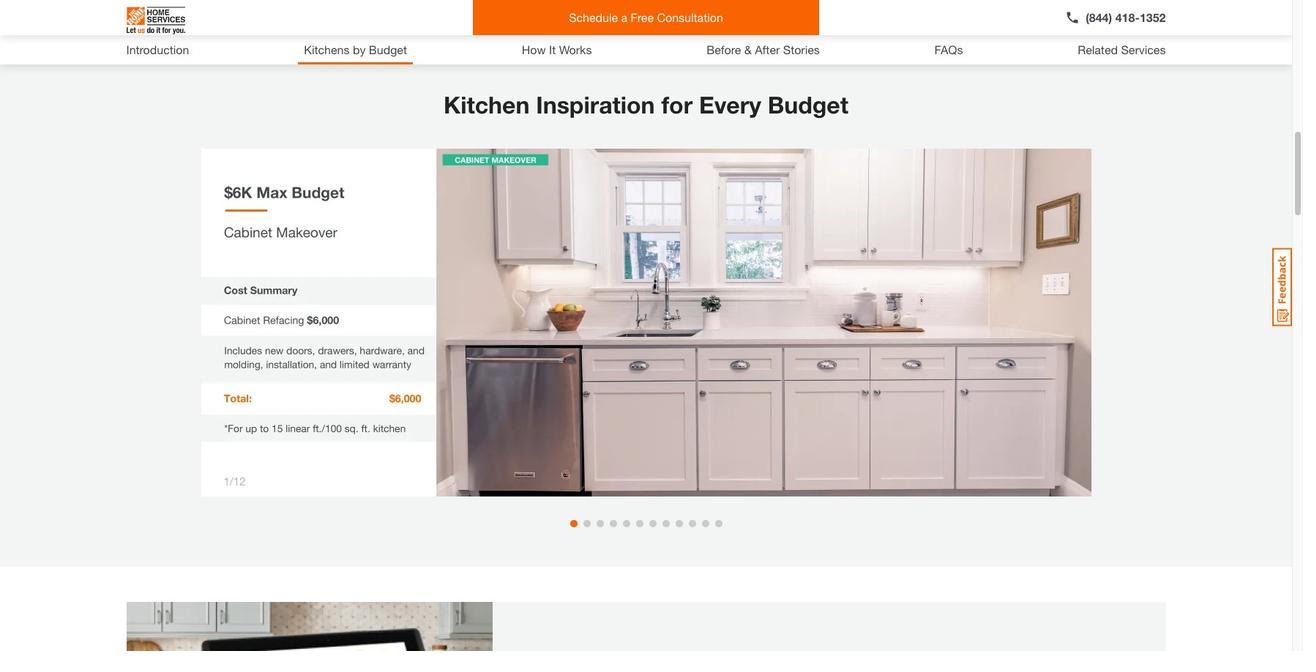 Task type: vqa. For each thing, say whether or not it's contained in the screenshot.
(844)
yes



Task type: describe. For each thing, give the bounding box(es) containing it.
0 horizontal spatial budget
[[369, 42, 407, 56]]

(844)
[[1086, 10, 1113, 24]]

kitchens by budget
[[304, 42, 407, 56]]

free
[[631, 10, 654, 24]]

schedule a free consultation
[[569, 10, 724, 24]]

works
[[559, 42, 592, 56]]

kitchen estimator banner images; orange kitchen icon image
[[126, 602, 493, 651]]

before & after stories
[[707, 42, 820, 56]]

a
[[622, 10, 628, 24]]

kitchen
[[444, 91, 530, 119]]

after
[[755, 42, 780, 56]]

schedule
[[569, 10, 618, 24]]

kitchen gallery 1 desktop image
[[201, 149, 1092, 497]]

related
[[1078, 42, 1118, 56]]

stories
[[784, 42, 820, 56]]

1 horizontal spatial budget
[[768, 91, 849, 119]]

by
[[353, 42, 366, 56]]

for
[[662, 91, 693, 119]]

&
[[745, 42, 752, 56]]

services
[[1122, 42, 1166, 56]]

every
[[699, 91, 762, 119]]

feedback link image
[[1273, 248, 1293, 327]]

before
[[707, 42, 741, 56]]

do it for you logo image
[[126, 1, 185, 40]]

418-
[[1116, 10, 1140, 24]]



Task type: locate. For each thing, give the bounding box(es) containing it.
consultation
[[657, 10, 724, 24]]

(844) 418-1352 link
[[1066, 9, 1166, 26]]

how it works
[[522, 42, 592, 56]]

kitchens
[[304, 42, 350, 56]]

kitchen inspiration for every budget
[[444, 91, 849, 119]]

budget
[[369, 42, 407, 56], [768, 91, 849, 119]]

faqs
[[935, 42, 963, 56]]

it
[[549, 42, 556, 56]]

inspiration
[[536, 91, 655, 119]]

budget right the by
[[369, 42, 407, 56]]

0 vertical spatial budget
[[369, 42, 407, 56]]

1 vertical spatial budget
[[768, 91, 849, 119]]

budget down stories
[[768, 91, 849, 119]]

1352
[[1140, 10, 1166, 24]]

schedule a free consultation button
[[473, 0, 820, 35]]

introduction
[[126, 42, 189, 56]]

related services
[[1078, 42, 1166, 56]]

(844) 418-1352
[[1086, 10, 1166, 24]]

how
[[522, 42, 546, 56]]



